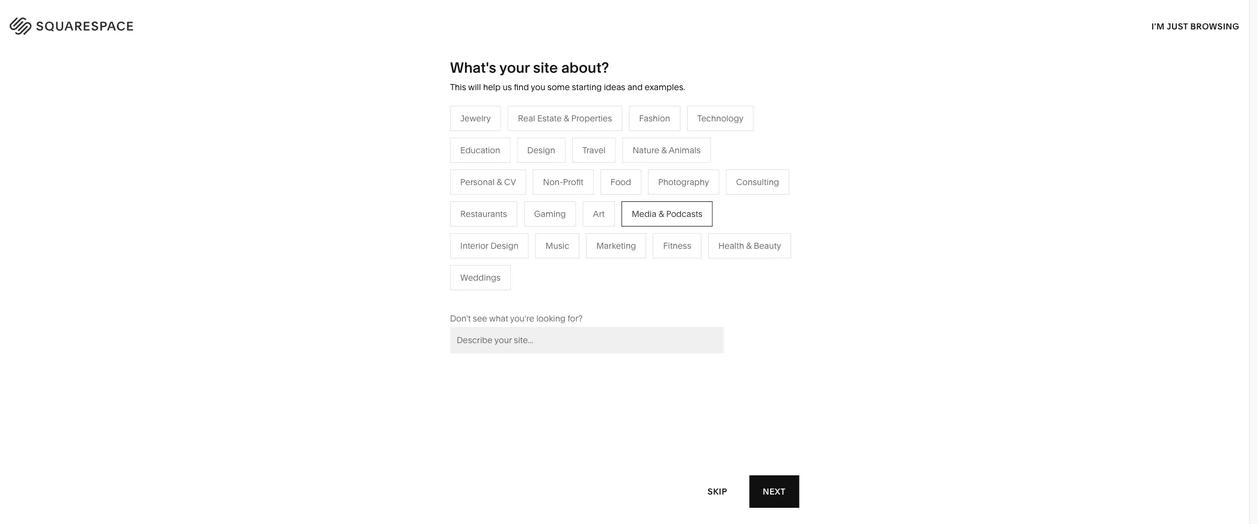 Task type: describe. For each thing, give the bounding box(es) containing it.
marketing
[[597, 241, 636, 251]]

design inside option
[[491, 241, 519, 251]]

profits
[[436, 222, 460, 232]]

restaurants inside option
[[461, 209, 507, 219]]

community & non-profits
[[360, 222, 460, 232]]

nature & animals link
[[614, 186, 694, 196]]

media inside radio
[[632, 209, 657, 219]]

weddings inside radio
[[461, 273, 501, 283]]

restaurants link
[[487, 186, 546, 196]]

Design radio
[[517, 138, 566, 163]]

music
[[546, 241, 570, 251]]

Art radio
[[583, 202, 615, 227]]

0 horizontal spatial media & podcasts
[[487, 204, 558, 214]]

design inside radio
[[528, 145, 556, 155]]

& inside radio
[[747, 241, 752, 251]]

Restaurants radio
[[450, 202, 518, 227]]

decor
[[648, 168, 672, 178]]

food
[[611, 177, 631, 187]]

i'm just browsing link
[[1152, 10, 1240, 43]]

this
[[450, 82, 466, 92]]

cv
[[504, 177, 516, 187]]

Food radio
[[601, 170, 642, 195]]

1 vertical spatial nature & animals
[[614, 186, 682, 196]]

interior
[[461, 241, 489, 251]]

Education radio
[[450, 138, 511, 163]]

events
[[487, 222, 513, 232]]

& left cv
[[497, 177, 502, 187]]

estate inside option
[[538, 113, 562, 124]]

Travel radio
[[572, 138, 616, 163]]

what
[[489, 314, 508, 324]]

Technology radio
[[687, 106, 754, 131]]

& down weddings link
[[533, 258, 538, 268]]

real estate & properties link
[[487, 258, 593, 268]]

browsing
[[1191, 21, 1240, 31]]

home & decor
[[614, 168, 672, 178]]

consulting
[[737, 177, 780, 187]]

lusaka image
[[463, 412, 787, 525]]

Jewelry radio
[[450, 106, 501, 131]]

art
[[593, 209, 605, 219]]

Photography radio
[[648, 170, 720, 195]]

0 horizontal spatial fitness
[[614, 204, 642, 214]]

your
[[500, 58, 530, 76]]

Fashion radio
[[629, 106, 681, 131]]

interior design
[[461, 241, 519, 251]]

ideas
[[604, 82, 626, 92]]

& down some
[[564, 113, 570, 124]]

Nature & Animals radio
[[623, 138, 711, 163]]

see
[[473, 314, 487, 324]]

properties inside real estate & properties option
[[572, 113, 612, 124]]

1 vertical spatial real estate & properties
[[487, 258, 581, 268]]

lusaka element
[[463, 412, 787, 525]]

i'm
[[1152, 21, 1165, 31]]

about?
[[562, 58, 609, 76]]

Fitness radio
[[653, 233, 702, 259]]

gaming
[[534, 209, 566, 219]]

don't
[[450, 314, 471, 324]]

technology
[[698, 113, 744, 124]]

what's
[[450, 58, 497, 76]]

jewelry
[[461, 113, 491, 124]]

you
[[531, 82, 546, 92]]

& down restaurants link
[[514, 204, 519, 214]]

log             in link
[[1204, 18, 1235, 29]]

Gaming radio
[[524, 202, 576, 227]]

some
[[548, 82, 570, 92]]

media & podcasts inside radio
[[632, 209, 703, 219]]

non- inside option
[[543, 177, 563, 187]]

0 vertical spatial weddings
[[487, 240, 527, 250]]

personal
[[461, 177, 495, 187]]

& right home in the top of the page
[[640, 168, 646, 178]]

examples.
[[645, 82, 686, 92]]

0 horizontal spatial real
[[487, 258, 504, 268]]

for?
[[568, 314, 583, 324]]

real estate & properties inside option
[[518, 113, 612, 124]]

log             in
[[1204, 18, 1235, 29]]

photography
[[659, 177, 709, 187]]

& right community
[[408, 222, 413, 232]]

0 horizontal spatial media
[[487, 204, 512, 214]]

i'm just browsing
[[1152, 21, 1240, 31]]



Task type: locate. For each thing, give the bounding box(es) containing it.
1 vertical spatial fitness
[[664, 241, 692, 251]]

next
[[763, 487, 786, 498]]

0 horizontal spatial estate
[[506, 258, 531, 268]]

weddings
[[487, 240, 527, 250], [461, 273, 501, 283]]

podcasts inside radio
[[666, 209, 703, 219]]

0 vertical spatial nature & animals
[[633, 145, 701, 155]]

don't see what you're looking for?
[[450, 314, 583, 324]]

& inside radio
[[659, 209, 664, 219]]

0 vertical spatial restaurants
[[487, 186, 534, 196]]

animals inside option
[[669, 145, 701, 155]]

squarespace logo image
[[24, 14, 158, 34]]

travel link
[[487, 168, 522, 178]]

1 vertical spatial animals
[[650, 186, 682, 196]]

& down the home & decor at the top of the page
[[643, 186, 648, 196]]

0 horizontal spatial travel
[[487, 168, 510, 178]]

1 vertical spatial travel
[[487, 168, 510, 178]]

starting
[[572, 82, 602, 92]]

1 vertical spatial design
[[491, 241, 519, 251]]

real inside option
[[518, 113, 535, 124]]

real estate & properties down weddings link
[[487, 258, 581, 268]]

Non-Profit radio
[[533, 170, 594, 195]]

0 vertical spatial travel
[[583, 145, 606, 155]]

real estate & properties down some
[[518, 113, 612, 124]]

0 vertical spatial properties
[[572, 113, 612, 124]]

health & beauty
[[719, 241, 781, 251]]

media
[[487, 204, 512, 214], [632, 209, 657, 219]]

non- right community
[[415, 222, 436, 232]]

in
[[1225, 18, 1235, 29]]

nature up home & decor link
[[633, 145, 660, 155]]

design up non-profit option
[[528, 145, 556, 155]]

help
[[483, 82, 501, 92]]

what's your site about? this will help us find you some starting ideas and examples.
[[450, 58, 686, 92]]

nature inside option
[[633, 145, 660, 155]]

0 horizontal spatial podcasts
[[521, 204, 558, 214]]

media up events
[[487, 204, 512, 214]]

1 vertical spatial properties
[[540, 258, 581, 268]]

Real Estate & Properties radio
[[508, 106, 623, 131]]

nature & animals down home & decor link
[[614, 186, 682, 196]]

Interior Design radio
[[450, 233, 529, 259]]

podcasts
[[521, 204, 558, 214], [666, 209, 703, 219]]

weddings down interior
[[461, 273, 501, 283]]

restaurants down travel link
[[487, 186, 534, 196]]

properties
[[572, 113, 612, 124], [540, 258, 581, 268]]

animals
[[669, 145, 701, 155], [650, 186, 682, 196]]

0 vertical spatial fitness
[[614, 204, 642, 214]]

animals up photography option
[[669, 145, 701, 155]]

restaurants
[[487, 186, 534, 196], [461, 209, 507, 219]]

restaurants up events
[[461, 209, 507, 219]]

health
[[719, 241, 745, 251]]

fitness down 'food' radio
[[614, 204, 642, 214]]

estate down weddings link
[[506, 258, 531, 268]]

1 horizontal spatial non-
[[543, 177, 563, 187]]

real
[[518, 113, 535, 124], [487, 258, 504, 268]]

site
[[533, 58, 558, 76]]

fitness down media & podcasts radio
[[664, 241, 692, 251]]

real down "interior design"
[[487, 258, 504, 268]]

travel
[[583, 145, 606, 155], [487, 168, 510, 178]]

squarespace logo link
[[24, 14, 266, 34]]

nature & animals up the decor
[[633, 145, 701, 155]]

properties down starting
[[572, 113, 612, 124]]

0 vertical spatial nature
[[633, 145, 660, 155]]

estate
[[538, 113, 562, 124], [506, 258, 531, 268]]

media & podcasts
[[487, 204, 558, 214], [632, 209, 703, 219]]

0 horizontal spatial non-
[[415, 222, 436, 232]]

nature & animals inside option
[[633, 145, 701, 155]]

real down find
[[518, 113, 535, 124]]

looking
[[537, 314, 566, 324]]

us
[[503, 82, 512, 92]]

log
[[1204, 18, 1223, 29]]

1 vertical spatial weddings
[[461, 273, 501, 283]]

nature
[[633, 145, 660, 155], [614, 186, 641, 196]]

Media & Podcasts radio
[[622, 202, 713, 227]]

0 vertical spatial animals
[[669, 145, 701, 155]]

skip
[[708, 487, 728, 498]]

Don't see what you're looking for? field
[[450, 327, 724, 354]]

podcasts down restaurants link
[[521, 204, 558, 214]]

Consulting radio
[[726, 170, 790, 195]]

and
[[628, 82, 643, 92]]

beauty
[[754, 241, 781, 251]]

travel inside radio
[[583, 145, 606, 155]]

1 vertical spatial non-
[[415, 222, 436, 232]]

nature & animals
[[633, 145, 701, 155], [614, 186, 682, 196]]

&
[[564, 113, 570, 124], [662, 145, 667, 155], [640, 168, 646, 178], [497, 177, 502, 187], [643, 186, 648, 196], [514, 204, 519, 214], [659, 209, 664, 219], [408, 222, 413, 232], [747, 241, 752, 251], [533, 258, 538, 268]]

1 horizontal spatial estate
[[538, 113, 562, 124]]

0 vertical spatial real estate & properties
[[518, 113, 612, 124]]

1 horizontal spatial design
[[528, 145, 556, 155]]

0 vertical spatial design
[[528, 145, 556, 155]]

Weddings radio
[[450, 265, 511, 291]]

real estate & properties
[[518, 113, 612, 124], [487, 258, 581, 268]]

design down events link
[[491, 241, 519, 251]]

events link
[[487, 222, 525, 232]]

nature down home in the top of the page
[[614, 186, 641, 196]]

media & podcasts link
[[487, 204, 570, 214]]

design
[[528, 145, 556, 155], [491, 241, 519, 251]]

non-profit
[[543, 177, 584, 187]]

community & non-profits link
[[360, 222, 472, 232]]

& up the decor
[[662, 145, 667, 155]]

fitness
[[614, 204, 642, 214], [664, 241, 692, 251]]

1 horizontal spatial real
[[518, 113, 535, 124]]

you're
[[510, 314, 535, 324]]

animals down the decor
[[650, 186, 682, 196]]

non-
[[543, 177, 563, 187], [415, 222, 436, 232]]

podcasts down photography option
[[666, 209, 703, 219]]

just
[[1167, 21, 1189, 31]]

& down nature & animals link
[[659, 209, 664, 219]]

properties down music
[[540, 258, 581, 268]]

Personal & CV radio
[[450, 170, 526, 195]]

media down nature & animals link
[[632, 209, 657, 219]]

0 vertical spatial real
[[518, 113, 535, 124]]

1 vertical spatial estate
[[506, 258, 531, 268]]

find
[[514, 82, 529, 92]]

1 horizontal spatial media
[[632, 209, 657, 219]]

home & decor link
[[614, 168, 684, 178]]

profit
[[563, 177, 584, 187]]

next button
[[750, 476, 799, 509]]

1 horizontal spatial podcasts
[[666, 209, 703, 219]]

weddings down events link
[[487, 240, 527, 250]]

estate down some
[[538, 113, 562, 124]]

1 vertical spatial restaurants
[[461, 209, 507, 219]]

fitness link
[[614, 204, 654, 214]]

fitness inside radio
[[664, 241, 692, 251]]

0 horizontal spatial design
[[491, 241, 519, 251]]

1 horizontal spatial media & podcasts
[[632, 209, 703, 219]]

community
[[360, 222, 406, 232]]

fashion
[[639, 113, 670, 124]]

Health & Beauty radio
[[709, 233, 792, 259]]

0 vertical spatial non-
[[543, 177, 563, 187]]

& inside option
[[662, 145, 667, 155]]

will
[[468, 82, 481, 92]]

0 vertical spatial estate
[[538, 113, 562, 124]]

1 vertical spatial nature
[[614, 186, 641, 196]]

media & podcasts down restaurants link
[[487, 204, 558, 214]]

Music radio
[[536, 233, 580, 259]]

skip button
[[695, 476, 741, 509]]

1 horizontal spatial fitness
[[664, 241, 692, 251]]

education
[[461, 145, 500, 155]]

Marketing radio
[[586, 233, 647, 259]]

media & podcasts down nature & animals link
[[632, 209, 703, 219]]

1 vertical spatial real
[[487, 258, 504, 268]]

non- up the gaming radio
[[543, 177, 563, 187]]

personal & cv
[[461, 177, 516, 187]]

& right health
[[747, 241, 752, 251]]

home
[[614, 168, 638, 178]]

weddings link
[[487, 240, 539, 250]]

1 horizontal spatial travel
[[583, 145, 606, 155]]



Task type: vqa. For each thing, say whether or not it's contained in the screenshot.
Weddings
yes



